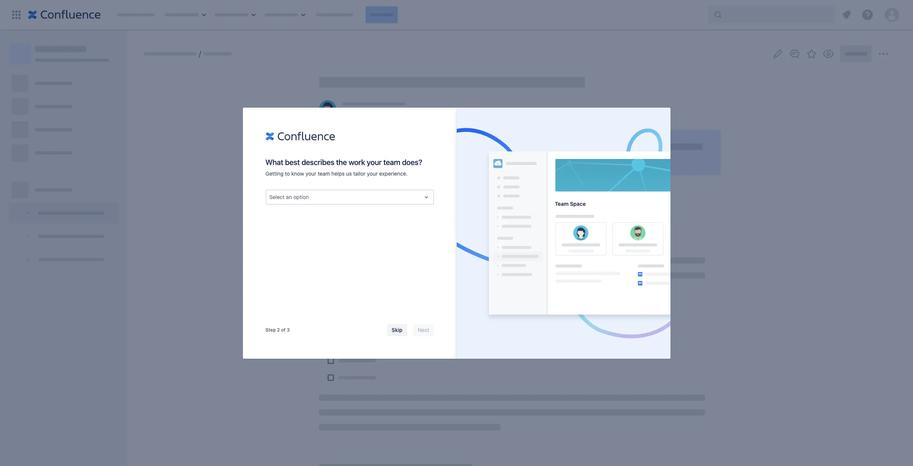 Task type: locate. For each thing, give the bounding box(es) containing it.
experience.
[[379, 170, 408, 177]]

the
[[336, 158, 347, 167]]

content image
[[555, 215, 720, 286]]

team space
[[555, 201, 586, 207]]

getting
[[265, 170, 284, 177]]

team down describes
[[318, 170, 330, 177]]

team
[[555, 201, 569, 207]]

work
[[349, 158, 365, 167]]

2
[[277, 327, 280, 333]]

open image
[[422, 193, 431, 202]]

an
[[286, 194, 292, 200]]

skip button
[[387, 324, 407, 337]]

confluence logo image
[[265, 130, 335, 142]]

select an option
[[269, 194, 309, 200]]

1 horizontal spatial team
[[383, 158, 400, 167]]

None text field
[[269, 194, 271, 201]]

team up the 'experience.'
[[383, 158, 400, 167]]

team
[[383, 158, 400, 167], [318, 170, 330, 177]]

does?
[[402, 158, 422, 167]]

3
[[287, 327, 290, 333]]

0 vertical spatial team
[[383, 158, 400, 167]]

1 vertical spatial team
[[318, 170, 330, 177]]

your
[[367, 158, 382, 167], [306, 170, 316, 177], [367, 170, 378, 177]]

folder icon image
[[493, 159, 506, 168]]

best
[[285, 158, 300, 167]]

0 horizontal spatial team
[[318, 170, 330, 177]]



Task type: describe. For each thing, give the bounding box(es) containing it.
what
[[265, 158, 283, 167]]

of
[[281, 327, 286, 333]]

what best describes the work your team does? getting to know your team helps us tailor your experience.
[[265, 158, 422, 177]]

tailor
[[353, 170, 366, 177]]

your right know
[[306, 170, 316, 177]]

us
[[346, 170, 352, 177]]

option
[[293, 194, 309, 200]]

team space heading
[[555, 201, 722, 208]]

know
[[291, 170, 304, 177]]

your right tailor
[[367, 170, 378, 177]]

describes
[[302, 158, 334, 167]]

your right work
[[367, 158, 382, 167]]

step
[[265, 327, 276, 333]]

select
[[269, 194, 285, 200]]

to
[[285, 170, 290, 177]]

helps
[[331, 170, 345, 177]]

skip
[[392, 327, 403, 334]]

space
[[570, 201, 586, 207]]

step 2 of 3
[[265, 327, 290, 333]]

banner image
[[555, 159, 720, 192]]



Task type: vqa. For each thing, say whether or not it's contained in the screenshot.
What best describes the work your team does? Getting to know your team helps us tailor your experience.
yes



